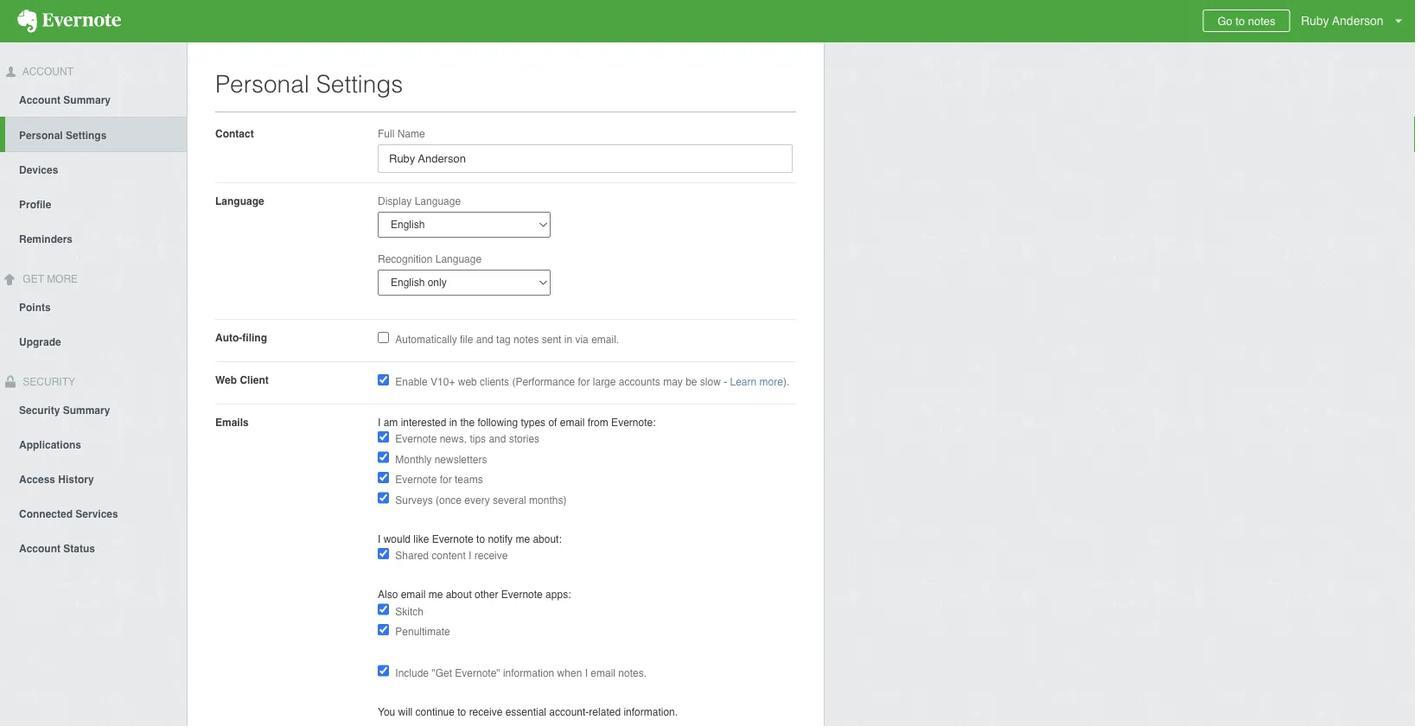 Task type: describe. For each thing, give the bounding box(es) containing it.
you
[[378, 706, 395, 718]]

learn more link
[[730, 376, 783, 388]]

web
[[215, 374, 237, 386]]

emails
[[215, 416, 249, 428]]

file
[[460, 334, 473, 346]]

email.
[[592, 334, 619, 346]]

continue
[[416, 706, 455, 718]]

display language
[[378, 195, 461, 207]]

via
[[575, 334, 589, 346]]

automatically
[[395, 334, 457, 346]]

go to notes
[[1218, 14, 1276, 27]]

more
[[760, 376, 783, 388]]

language for recognition
[[436, 253, 482, 265]]

shared
[[395, 550, 429, 562]]

2 vertical spatial to
[[458, 706, 466, 718]]

0 vertical spatial notes
[[1248, 14, 1276, 27]]

Surveys (once every several months) checkbox
[[378, 492, 389, 504]]

connected services link
[[0, 496, 187, 530]]

0 horizontal spatial for
[[440, 474, 452, 486]]

"get
[[432, 667, 452, 679]]

anderson
[[1332, 14, 1384, 28]]

access history link
[[0, 461, 187, 496]]

essential
[[506, 706, 546, 718]]

ruby anderson
[[1301, 14, 1384, 28]]

account-
[[549, 706, 589, 718]]

the
[[460, 416, 475, 428]]

also
[[378, 589, 398, 601]]

i down i would like evernote to notify me about:
[[469, 550, 472, 562]]

services
[[76, 508, 118, 520]]

account for account
[[20, 66, 74, 78]]

v10+
[[431, 376, 455, 388]]

about
[[446, 589, 472, 601]]

newsletters
[[435, 453, 487, 466]]

settings inside the personal settings link
[[66, 130, 107, 142]]

name
[[397, 128, 425, 140]]

account for account status
[[19, 542, 61, 555]]

information
[[503, 667, 554, 679]]

shared content i receive
[[395, 550, 508, 562]]

).
[[783, 376, 790, 388]]

evernote link
[[0, 0, 138, 42]]

other
[[475, 589, 498, 601]]

web
[[458, 376, 477, 388]]

include "get evernote" information when i email notes.
[[395, 667, 647, 679]]

get
[[23, 273, 44, 285]]

Penultimate checkbox
[[378, 624, 389, 635]]

apps:
[[546, 589, 571, 601]]

include
[[395, 667, 429, 679]]

2 vertical spatial email
[[591, 667, 616, 679]]

profile
[[19, 199, 51, 211]]

i right the when
[[585, 667, 588, 679]]

ruby
[[1301, 14, 1329, 28]]

devices
[[19, 164, 58, 176]]

go
[[1218, 14, 1233, 27]]

1 vertical spatial personal settings
[[19, 130, 107, 142]]

evernote up surveys
[[395, 474, 437, 486]]

Monthly newsletters checkbox
[[378, 452, 389, 463]]

be
[[686, 376, 697, 388]]

account summary
[[19, 94, 111, 106]]

monthly
[[395, 453, 432, 466]]

summary for account summary
[[63, 94, 111, 106]]

client
[[240, 374, 269, 386]]

Evernote news, tips and stories checkbox
[[378, 431, 389, 443]]

surveys (once every several months)
[[395, 494, 567, 506]]

Automatically file and tag notes sent in via email. checkbox
[[378, 332, 389, 343]]

i would like evernote to notify me about:
[[378, 533, 562, 545]]

every
[[465, 494, 490, 506]]

0 vertical spatial and
[[476, 334, 493, 346]]

teams
[[455, 474, 483, 486]]

1 horizontal spatial in
[[564, 334, 572, 346]]

Shared content I receive checkbox
[[378, 548, 389, 559]]

sent
[[542, 334, 562, 346]]

notes.
[[618, 667, 647, 679]]

months)
[[529, 494, 567, 506]]

evernote image
[[0, 10, 138, 33]]

several
[[493, 494, 526, 506]]

1 vertical spatial personal
[[19, 130, 63, 142]]

account status
[[19, 542, 95, 555]]

upgrade
[[19, 336, 61, 348]]

large
[[593, 376, 616, 388]]

full
[[378, 128, 395, 140]]

penultimate
[[395, 626, 450, 638]]

auto-
[[215, 332, 242, 344]]

personal settings link
[[5, 117, 187, 152]]

ruby anderson link
[[1297, 0, 1415, 42]]

Include "Get Evernote" information when I email notes. checkbox
[[378, 665, 389, 677]]

recognition
[[378, 253, 433, 265]]

like
[[414, 533, 429, 545]]

language down contact
[[215, 195, 264, 207]]

evernote down the interested on the left bottom of the page
[[395, 433, 437, 445]]

account summary link
[[0, 82, 187, 117]]

evernote:
[[611, 416, 656, 428]]

enable
[[395, 376, 428, 388]]

-
[[724, 376, 727, 388]]

1 horizontal spatial personal
[[215, 70, 309, 98]]

history
[[58, 473, 94, 485]]



Task type: vqa. For each thing, say whether or not it's contained in the screenshot.
information.
yes



Task type: locate. For each thing, give the bounding box(es) containing it.
settings up devices link
[[66, 130, 107, 142]]

points
[[19, 301, 51, 314]]

2 vertical spatial account
[[19, 542, 61, 555]]

me left about
[[429, 589, 443, 601]]

email up skitch
[[401, 589, 426, 601]]

for
[[578, 376, 590, 388], [440, 474, 452, 486]]

more
[[47, 273, 78, 285]]

go to notes link
[[1203, 10, 1291, 32]]

slow
[[700, 376, 721, 388]]

tag
[[496, 334, 511, 346]]

1 horizontal spatial me
[[516, 533, 530, 545]]

evernote right other
[[501, 589, 543, 601]]

personal settings
[[215, 70, 403, 98], [19, 130, 107, 142]]

applications
[[19, 439, 81, 451]]

in
[[564, 334, 572, 346], [449, 416, 457, 428]]

security for security
[[20, 376, 75, 388]]

security
[[20, 376, 75, 388], [19, 404, 60, 416]]

for left large
[[578, 376, 590, 388]]

personal up contact
[[215, 70, 309, 98]]

account status link
[[0, 530, 187, 565]]

Evernote for teams checkbox
[[378, 472, 389, 483]]

automatically file and tag notes sent in via email.
[[395, 334, 619, 346]]

access history
[[19, 473, 94, 485]]

security up security summary
[[20, 376, 75, 388]]

0 vertical spatial personal settings
[[215, 70, 403, 98]]

will
[[398, 706, 413, 718]]

am
[[384, 416, 398, 428]]

1 vertical spatial account
[[19, 94, 61, 106]]

evernote news, tips and stories
[[395, 433, 540, 445]]

personal up devices
[[19, 130, 63, 142]]

in left via
[[564, 334, 572, 346]]

filing
[[242, 332, 267, 344]]

monthly newsletters
[[395, 453, 487, 466]]

settings
[[316, 70, 403, 98], [66, 130, 107, 142]]

1 vertical spatial for
[[440, 474, 452, 486]]

0 vertical spatial account
[[20, 66, 74, 78]]

connected services
[[19, 508, 118, 520]]

1 vertical spatial security
[[19, 404, 60, 416]]

0 vertical spatial for
[[578, 376, 590, 388]]

1 vertical spatial to
[[476, 533, 485, 545]]

notes right 'tag'
[[514, 334, 539, 346]]

security for security summary
[[19, 404, 60, 416]]

tips
[[470, 433, 486, 445]]

me right notify in the bottom left of the page
[[516, 533, 530, 545]]

web client
[[215, 374, 269, 386]]

of
[[549, 416, 557, 428]]

notes
[[1248, 14, 1276, 27], [514, 334, 539, 346]]

stories
[[509, 433, 540, 445]]

receive down notify in the bottom left of the page
[[474, 550, 508, 562]]

would
[[384, 533, 411, 545]]

0 vertical spatial personal
[[215, 70, 309, 98]]

0 horizontal spatial notes
[[514, 334, 539, 346]]

when
[[557, 667, 582, 679]]

0 horizontal spatial personal
[[19, 130, 63, 142]]

and right the file
[[476, 334, 493, 346]]

profile link
[[0, 187, 187, 221]]

devices link
[[0, 152, 187, 187]]

account for account summary
[[19, 94, 61, 106]]

from
[[588, 416, 609, 428]]

0 vertical spatial email
[[560, 416, 585, 428]]

upgrade link
[[0, 324, 187, 358]]

access
[[19, 473, 55, 485]]

notify
[[488, 533, 513, 545]]

to right 'go' on the right
[[1236, 14, 1245, 27]]

1 horizontal spatial settings
[[316, 70, 403, 98]]

summary for security summary
[[63, 404, 110, 416]]

related
[[589, 706, 621, 718]]

to right continue
[[458, 706, 466, 718]]

evernote up shared content i receive
[[432, 533, 474, 545]]

0 vertical spatial in
[[564, 334, 572, 346]]

1 vertical spatial email
[[401, 589, 426, 601]]

following
[[478, 416, 518, 428]]

0 horizontal spatial me
[[429, 589, 443, 601]]

summary up the personal settings link
[[63, 94, 111, 106]]

2 horizontal spatial to
[[1236, 14, 1245, 27]]

1 horizontal spatial personal settings
[[215, 70, 403, 98]]

1 vertical spatial notes
[[514, 334, 539, 346]]

i left am
[[378, 416, 381, 428]]

0 horizontal spatial email
[[401, 589, 426, 601]]

account down connected
[[19, 542, 61, 555]]

0 vertical spatial summary
[[63, 94, 111, 106]]

security up applications
[[19, 404, 60, 416]]

contact
[[215, 128, 254, 140]]

types
[[521, 416, 546, 428]]

settings up full
[[316, 70, 403, 98]]

0 horizontal spatial settings
[[66, 130, 107, 142]]

0 horizontal spatial personal settings
[[19, 130, 107, 142]]

summary up applications link
[[63, 404, 110, 416]]

1 vertical spatial and
[[489, 433, 506, 445]]

connected
[[19, 508, 73, 520]]

receive down evernote" at the left of the page
[[469, 706, 503, 718]]

None checkbox
[[378, 374, 389, 386]]

1 horizontal spatial notes
[[1248, 14, 1276, 27]]

1 vertical spatial settings
[[66, 130, 107, 142]]

1 vertical spatial receive
[[469, 706, 503, 718]]

email
[[560, 416, 585, 428], [401, 589, 426, 601], [591, 667, 616, 679]]

full name
[[378, 128, 425, 140]]

0 vertical spatial receive
[[474, 550, 508, 562]]

1 horizontal spatial email
[[560, 416, 585, 428]]

for up (once
[[440, 474, 452, 486]]

in left the
[[449, 416, 457, 428]]

to
[[1236, 14, 1245, 27], [476, 533, 485, 545], [458, 706, 466, 718]]

2 horizontal spatial email
[[591, 667, 616, 679]]

language for display
[[415, 195, 461, 207]]

email left notes.
[[591, 667, 616, 679]]

(once
[[436, 494, 462, 506]]

0 horizontal spatial in
[[449, 416, 457, 428]]

applications link
[[0, 427, 187, 461]]

0 vertical spatial security
[[20, 376, 75, 388]]

i am interested in the following types of email from evernote:
[[378, 416, 656, 428]]

clients
[[480, 376, 509, 388]]

surveys
[[395, 494, 433, 506]]

security summary link
[[0, 392, 187, 427]]

receive
[[474, 550, 508, 562], [469, 706, 503, 718]]

also email me about other evernote apps:
[[378, 589, 571, 601]]

status
[[63, 542, 95, 555]]

personal
[[215, 70, 309, 98], [19, 130, 63, 142]]

summary
[[63, 94, 111, 106], [63, 404, 110, 416]]

language right display on the left
[[415, 195, 461, 207]]

enable v10+ web clients (performance for large accounts may be slow - learn more ).
[[395, 376, 790, 388]]

email right of
[[560, 416, 585, 428]]

account up account summary
[[20, 66, 74, 78]]

accounts
[[619, 376, 660, 388]]

and
[[476, 334, 493, 346], [489, 433, 506, 445]]

account inside "link"
[[19, 542, 61, 555]]

account up the personal settings link
[[19, 94, 61, 106]]

i up shared content i receive 'option'
[[378, 533, 381, 545]]

Skitch checkbox
[[378, 604, 389, 615]]

reminders
[[19, 233, 73, 245]]

1 vertical spatial summary
[[63, 404, 110, 416]]

to left notify in the bottom left of the page
[[476, 533, 485, 545]]

1 horizontal spatial for
[[578, 376, 590, 388]]

evernote for teams
[[395, 474, 483, 486]]

Full Name text field
[[378, 144, 793, 173]]

interested
[[401, 416, 446, 428]]

0 horizontal spatial to
[[458, 706, 466, 718]]

account
[[20, 66, 74, 78], [19, 94, 61, 106], [19, 542, 61, 555]]

you will continue to receive essential account-related information.
[[378, 706, 678, 718]]

language right recognition at the top left of page
[[436, 253, 482, 265]]

points link
[[0, 289, 187, 324]]

display
[[378, 195, 412, 207]]

news,
[[440, 433, 467, 445]]

1 horizontal spatial to
[[476, 533, 485, 545]]

1 vertical spatial in
[[449, 416, 457, 428]]

content
[[432, 550, 466, 562]]

0 vertical spatial settings
[[316, 70, 403, 98]]

information.
[[624, 706, 678, 718]]

0 vertical spatial to
[[1236, 14, 1245, 27]]

and down following
[[489, 433, 506, 445]]

1 vertical spatial me
[[429, 589, 443, 601]]

0 vertical spatial me
[[516, 533, 530, 545]]

notes right 'go' on the right
[[1248, 14, 1276, 27]]



